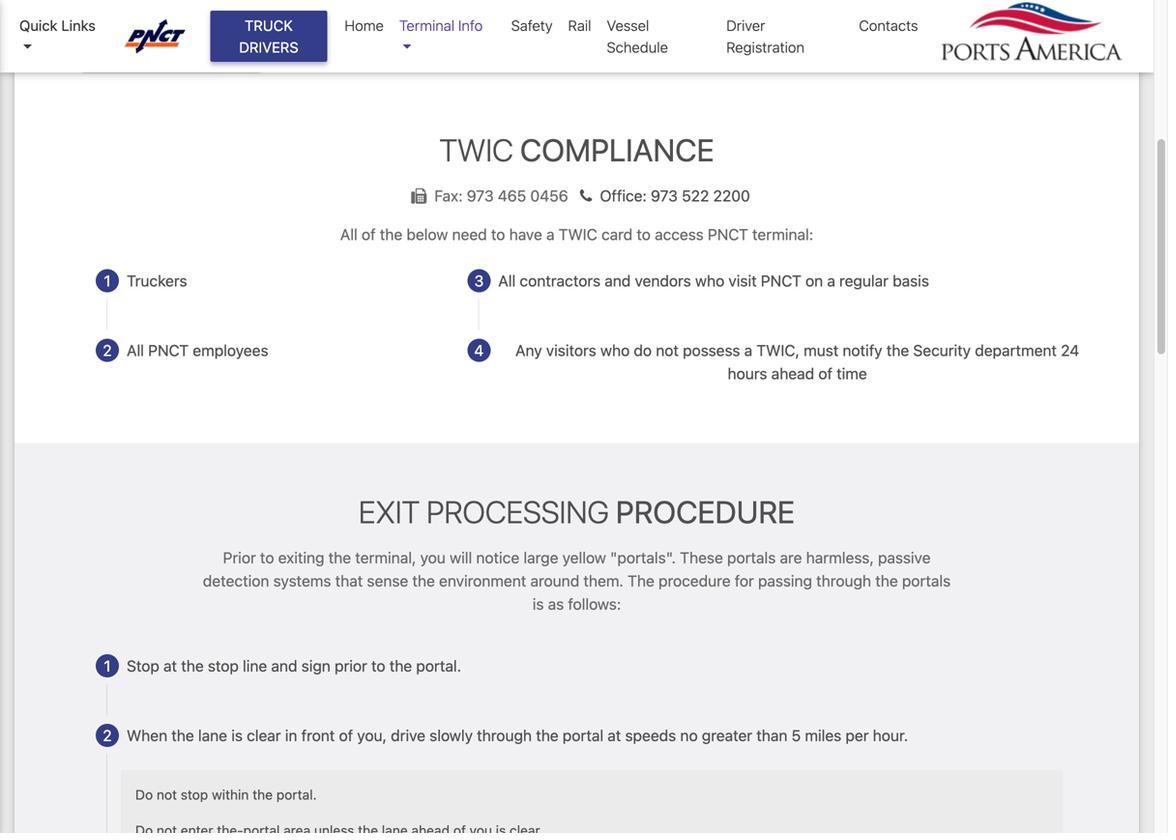 Task type: describe. For each thing, give the bounding box(es) containing it.
the down you
[[412, 572, 435, 590]]

terminal,
[[355, 549, 416, 567]]

hours
[[728, 365, 767, 383]]

0 vertical spatial stop
[[208, 657, 239, 675]]

twic compliance
[[439, 132, 714, 168]]

levels
[[948, 26, 988, 44]]

driver registration link
[[719, 7, 851, 66]]

in
[[285, 727, 297, 745]]

fax: 973 465 0456
[[434, 187, 572, 205]]

1 vertical spatial pnct
[[761, 272, 801, 290]]

the right prior
[[389, 657, 412, 675]]

yellow.
[[351, 49, 398, 67]]

detection
[[203, 572, 269, 590]]

yellow
[[562, 549, 606, 567]]

the down passive
[[875, 572, 898, 590]]

2 for all pnct employees
[[103, 341, 112, 360]]

phone image
[[572, 189, 600, 204]]

all for all of the below need to have a twic card to access pnct terminal:
[[340, 225, 358, 244]]

0456
[[530, 187, 568, 205]]

slowly
[[430, 727, 473, 745]]

vulnerability
[[834, 49, 919, 67]]

all contractors and vendors who visit pnct on a regular basis
[[498, 272, 929, 290]]

safety link
[[503, 7, 560, 44]]

is the new security standard for routine maritime operations and aligns with national dhs levels of green, blue and yellow. some security measures are required to be taken to minimize vulnerability to security incidents.
[[320, 26, 1091, 67]]

office:
[[600, 187, 647, 205]]

standard
[[456, 26, 518, 44]]

not inside any visitors who do not possess a twic, must notify the security department 24 hours ahead of time
[[656, 341, 679, 360]]

0 horizontal spatial twic
[[439, 132, 513, 168]]

office: 973 522 2200
[[600, 187, 750, 205]]

and up taken
[[742, 26, 768, 44]]

is inside prior to exiting the terminal, you will notice large yellow "portals". these portals are harmless, passive detection systems that sense the environment around them. the procedure for passing through the portals is as follows:
[[533, 595, 544, 613]]

0 vertical spatial at
[[163, 657, 177, 675]]

national
[[851, 26, 908, 44]]

for inside is the new security standard for routine maritime operations and aligns with national dhs levels of green, blue and yellow. some security measures are required to be taken to minimize vulnerability to security incidents.
[[522, 26, 541, 44]]

quick links
[[19, 17, 96, 34]]

1 vertical spatial is
[[231, 727, 243, 745]]

environment
[[439, 572, 526, 590]]

that
[[335, 572, 363, 590]]

"portals".
[[610, 549, 676, 567]]

driver registration
[[726, 17, 805, 56]]

of inside any visitors who do not possess a twic, must notify the security department 24 hours ahead of time
[[818, 365, 833, 383]]

links
[[61, 17, 96, 34]]

employees
[[193, 341, 268, 360]]

schedule
[[607, 39, 668, 56]]

all pnct employees
[[127, 341, 268, 360]]

registration
[[726, 39, 805, 56]]

the
[[628, 572, 655, 590]]

home link
[[337, 7, 391, 44]]

operations
[[663, 26, 738, 44]]

home
[[345, 17, 384, 34]]

prior
[[223, 549, 256, 567]]

them.
[[584, 572, 624, 590]]

the right within
[[253, 787, 273, 803]]

0 vertical spatial portals
[[727, 549, 776, 567]]

basis
[[893, 272, 929, 290]]

prior to exiting the terminal, you will notice large yellow "portals". these portals are harmless, passive detection systems that sense the environment around them. the procedure for passing through the portals is as follows:
[[203, 549, 951, 613]]

2 for when the lane is clear in front of you, drive slowly through the portal at speeds no greater than 5 miles per hour.
[[103, 727, 112, 745]]

below
[[406, 225, 448, 244]]

stop
[[127, 657, 159, 675]]

within
[[212, 787, 249, 803]]

1 horizontal spatial twic
[[559, 225, 597, 244]]

do
[[634, 341, 652, 360]]

1 horizontal spatial who
[[695, 272, 725, 290]]

the left lane
[[171, 727, 194, 745]]

around
[[530, 572, 579, 590]]

0 vertical spatial a
[[546, 225, 555, 244]]

of left the you,
[[339, 727, 353, 745]]

clear
[[247, 727, 281, 745]]

have
[[509, 225, 542, 244]]

routine
[[545, 26, 594, 44]]

you
[[420, 549, 446, 567]]

passing
[[758, 572, 812, 590]]

be
[[685, 49, 703, 67]]

truck
[[245, 17, 293, 34]]

card
[[601, 225, 633, 244]]

the left portal
[[536, 727, 559, 745]]

any visitors who do not possess a twic, must notify the security department 24 hours ahead of time
[[516, 341, 1079, 383]]

processing
[[427, 494, 609, 530]]

ahead
[[771, 365, 814, 383]]

follows:
[[568, 595, 621, 613]]

twic,
[[757, 341, 800, 360]]

are inside is the new security standard for routine maritime operations and aligns with national dhs levels of green, blue and yellow. some security measures are required to be taken to minimize vulnerability to security incidents.
[[579, 49, 601, 67]]

2 vertical spatial pnct
[[148, 341, 189, 360]]

security up some
[[396, 26, 452, 44]]

need
[[452, 225, 487, 244]]

0 vertical spatial pnct
[[708, 225, 748, 244]]

systems
[[273, 572, 331, 590]]

exit
[[359, 494, 420, 530]]

harmless,
[[806, 549, 874, 567]]

driver
[[726, 17, 765, 34]]

1 for truckers
[[104, 272, 111, 290]]

do not stop within the portal.
[[135, 787, 317, 803]]

contacts
[[859, 17, 918, 34]]

maritime
[[598, 26, 659, 44]]

minimize
[[768, 49, 830, 67]]

terminal info
[[399, 17, 483, 34]]

1 vertical spatial at
[[608, 727, 621, 745]]

terminal
[[399, 17, 455, 34]]

front
[[301, 727, 335, 745]]

when
[[127, 727, 167, 745]]

any
[[516, 341, 542, 360]]

contractors
[[520, 272, 601, 290]]

incidents.
[[1001, 49, 1069, 67]]

office: 973 522 2200 link
[[572, 187, 750, 205]]



Task type: locate. For each thing, give the bounding box(es) containing it.
1 left truckers
[[104, 272, 111, 290]]

of right levels
[[992, 26, 1006, 44]]

1 vertical spatial 1
[[104, 657, 111, 675]]

terminal info link
[[391, 7, 503, 66]]

a right have
[[546, 225, 555, 244]]

1 horizontal spatial not
[[656, 341, 679, 360]]

the up that
[[328, 549, 351, 567]]

info
[[458, 17, 483, 34]]

1 horizontal spatial pnct
[[708, 225, 748, 244]]

on
[[806, 272, 823, 290]]

1 vertical spatial who
[[600, 341, 630, 360]]

1 vertical spatial stop
[[181, 787, 208, 803]]

as
[[548, 595, 564, 613]]

0 horizontal spatial are
[[579, 49, 601, 67]]

2 vertical spatial a
[[744, 341, 753, 360]]

regular
[[839, 272, 889, 290]]

973 for office:
[[651, 187, 678, 205]]

vessel
[[607, 17, 649, 34]]

truck drivers
[[239, 17, 298, 56]]

contacts link
[[851, 7, 926, 44]]

are
[[579, 49, 601, 67], [780, 549, 802, 567]]

vessel schedule
[[607, 17, 668, 56]]

0 horizontal spatial 973
[[467, 187, 494, 205]]

0 horizontal spatial at
[[163, 657, 177, 675]]

2 horizontal spatial all
[[498, 272, 516, 290]]

0 vertical spatial portal.
[[416, 657, 461, 675]]

exit processing procedure
[[359, 494, 795, 530]]

stop at the stop line and sign prior to the portal.
[[127, 657, 461, 675]]

0 vertical spatial for
[[522, 26, 541, 44]]

0 vertical spatial 1
[[104, 272, 111, 290]]

a inside any visitors who do not possess a twic, must notify the security department 24 hours ahead of time
[[744, 341, 753, 360]]

0 horizontal spatial portals
[[727, 549, 776, 567]]

all right 3
[[498, 272, 516, 290]]

all of the below need to have a twic card to access pnct terminal:
[[340, 225, 813, 244]]

973 right fax:
[[467, 187, 494, 205]]

0 vertical spatial not
[[656, 341, 679, 360]]

1 horizontal spatial through
[[816, 572, 871, 590]]

all for all contractors and vendors who visit pnct on a regular basis
[[498, 272, 516, 290]]

who
[[695, 272, 725, 290], [600, 341, 630, 360]]

24
[[1061, 341, 1079, 360]]

security down standard
[[446, 49, 502, 67]]

2 horizontal spatial a
[[827, 272, 835, 290]]

twic
[[439, 132, 513, 168], [559, 225, 597, 244]]

who inside any visitors who do not possess a twic, must notify the security department 24 hours ahead of time
[[600, 341, 630, 360]]

0 horizontal spatial not
[[157, 787, 177, 803]]

not
[[656, 341, 679, 360], [157, 787, 177, 803]]

these
[[680, 549, 723, 567]]

0 vertical spatial all
[[340, 225, 358, 244]]

large
[[524, 549, 558, 567]]

through down the harmless,
[[816, 572, 871, 590]]

pnct left on
[[761, 272, 801, 290]]

0 vertical spatial 2
[[103, 341, 112, 360]]

1 horizontal spatial portals
[[902, 572, 951, 590]]

0 vertical spatial who
[[695, 272, 725, 290]]

2 2 from the top
[[103, 727, 112, 745]]

2 1 from the top
[[104, 657, 111, 675]]

green,
[[1010, 26, 1057, 44]]

973 for fax:
[[467, 187, 494, 205]]

0 vertical spatial twic
[[439, 132, 513, 168]]

security
[[396, 26, 452, 44], [446, 49, 502, 67], [941, 49, 997, 67]]

for up measures
[[522, 26, 541, 44]]

all
[[340, 225, 358, 244], [498, 272, 516, 290], [127, 341, 144, 360]]

1 973 from the left
[[467, 187, 494, 205]]

of down must
[[818, 365, 833, 383]]

drivers
[[239, 39, 298, 56]]

0 vertical spatial are
[[579, 49, 601, 67]]

1 horizontal spatial are
[[780, 549, 802, 567]]

the inside is the new security standard for routine maritime operations and aligns with national dhs levels of green, blue and yellow. some security measures are required to be taken to minimize vulnerability to security incidents.
[[336, 26, 359, 44]]

0 horizontal spatial for
[[522, 26, 541, 44]]

through
[[816, 572, 871, 590], [477, 727, 532, 745]]

passive
[[878, 549, 931, 567]]

2 973 from the left
[[651, 187, 678, 205]]

2 vertical spatial all
[[127, 341, 144, 360]]

truck drivers link
[[210, 11, 327, 62]]

stop
[[208, 657, 239, 675], [181, 787, 208, 803]]

1 vertical spatial not
[[157, 787, 177, 803]]

compliance
[[520, 132, 714, 168]]

1 horizontal spatial a
[[744, 341, 753, 360]]

5
[[792, 727, 801, 745]]

1 vertical spatial all
[[498, 272, 516, 290]]

notice
[[476, 549, 519, 567]]

1 2 from the top
[[103, 341, 112, 360]]

1 horizontal spatial all
[[340, 225, 358, 244]]

the inside any visitors who do not possess a twic, must notify the security department 24 hours ahead of time
[[887, 341, 909, 360]]

1 vertical spatial twic
[[559, 225, 597, 244]]

rail
[[568, 17, 591, 34]]

1 horizontal spatial at
[[608, 727, 621, 745]]

1 horizontal spatial 973
[[651, 187, 678, 205]]

at right stop
[[163, 657, 177, 675]]

with
[[817, 26, 847, 44]]

1 horizontal spatial is
[[533, 595, 544, 613]]

1 vertical spatial portal.
[[276, 787, 317, 803]]

vessel schedule link
[[599, 7, 719, 66]]

who left visit
[[695, 272, 725, 290]]

you,
[[357, 727, 387, 745]]

terminal:
[[752, 225, 813, 244]]

sign
[[301, 657, 331, 675]]

2200
[[713, 187, 750, 205]]

0 horizontal spatial a
[[546, 225, 555, 244]]

1 vertical spatial a
[[827, 272, 835, 290]]

aligns
[[772, 26, 813, 44]]

lane
[[198, 727, 227, 745]]

is left 'as'
[[533, 595, 544, 613]]

2 left all pnct employees at the top left of page
[[103, 341, 112, 360]]

the right stop
[[181, 657, 204, 675]]

1 vertical spatial are
[[780, 549, 802, 567]]

1 horizontal spatial for
[[735, 572, 754, 590]]

department
[[975, 341, 1057, 360]]

of left below
[[362, 225, 376, 244]]

the right 'is'
[[336, 26, 359, 44]]

of
[[992, 26, 1006, 44], [362, 225, 376, 244], [818, 365, 833, 383], [339, 727, 353, 745]]

1
[[104, 272, 111, 290], [104, 657, 111, 675]]

are down routine
[[579, 49, 601, 67]]

all for all pnct employees
[[127, 341, 144, 360]]

visitors
[[546, 341, 596, 360]]

the left below
[[380, 225, 402, 244]]

quick links link
[[19, 15, 106, 58]]

pnct
[[708, 225, 748, 244], [761, 272, 801, 290], [148, 341, 189, 360]]

greater
[[702, 727, 752, 745]]

hour.
[[873, 727, 908, 745]]

stop left within
[[181, 787, 208, 803]]

and left vendors
[[605, 272, 631, 290]]

0 vertical spatial through
[[816, 572, 871, 590]]

portal. up slowly
[[416, 657, 461, 675]]

all left below
[[340, 225, 358, 244]]

are up passing
[[780, 549, 802, 567]]

when the lane is clear in front of you, drive slowly through the portal at speeds no greater than 5 miles per hour.
[[127, 727, 908, 745]]

0 horizontal spatial through
[[477, 727, 532, 745]]

twic up the fax: 973 465 0456
[[439, 132, 513, 168]]

and right line
[[271, 657, 297, 675]]

visit
[[729, 272, 757, 290]]

4
[[474, 341, 484, 360]]

1 vertical spatial for
[[735, 572, 754, 590]]

who left do on the top
[[600, 341, 630, 360]]

are inside prior to exiting the terminal, you will notice large yellow "portals". these portals are harmless, passive detection systems that sense the environment around them. the procedure for passing through the portals is as follows:
[[780, 549, 802, 567]]

to inside prior to exiting the terminal, you will notice large yellow "portals". these portals are harmless, passive detection systems that sense the environment around them. the procedure for passing through the portals is as follows:
[[260, 549, 274, 567]]

a right on
[[827, 272, 835, 290]]

and down 'is'
[[320, 49, 346, 67]]

portals
[[727, 549, 776, 567], [902, 572, 951, 590]]

a up the hours
[[744, 341, 753, 360]]

through inside prior to exiting the terminal, you will notice large yellow "portals". these portals are harmless, passive detection systems that sense the environment around them. the procedure for passing through the portals is as follows:
[[816, 572, 871, 590]]

1 for stop at the stop line and sign prior to the portal.
[[104, 657, 111, 675]]

1 horizontal spatial portal.
[[416, 657, 461, 675]]

not right do on the top
[[656, 341, 679, 360]]

a
[[546, 225, 555, 244], [827, 272, 835, 290], [744, 341, 753, 360]]

all down truckers
[[127, 341, 144, 360]]

973 left 522
[[651, 187, 678, 205]]

portals down passive
[[902, 572, 951, 590]]

procedure
[[616, 494, 795, 530]]

measures
[[506, 49, 575, 67]]

pnct left employees
[[148, 341, 189, 360]]

is right lane
[[231, 727, 243, 745]]

speeds
[[625, 727, 676, 745]]

0 horizontal spatial who
[[600, 341, 630, 360]]

security down levels
[[941, 49, 997, 67]]

sense
[[367, 572, 408, 590]]

twic left card
[[559, 225, 597, 244]]

miles
[[805, 727, 842, 745]]

quick
[[19, 17, 57, 34]]

1 left stop
[[104, 657, 111, 675]]

2 left when
[[103, 727, 112, 745]]

portals up passing
[[727, 549, 776, 567]]

1 vertical spatial portals
[[902, 572, 951, 590]]

vendors
[[635, 272, 691, 290]]

2
[[103, 341, 112, 360], [103, 727, 112, 745]]

0 horizontal spatial pnct
[[148, 341, 189, 360]]

for left passing
[[735, 572, 754, 590]]

notify
[[843, 341, 882, 360]]

dhs
[[912, 26, 944, 44]]

at right portal
[[608, 727, 621, 745]]

0 horizontal spatial all
[[127, 341, 144, 360]]

0 vertical spatial is
[[533, 595, 544, 613]]

1 1 from the top
[[104, 272, 111, 290]]

through right slowly
[[477, 727, 532, 745]]

0 horizontal spatial portal.
[[276, 787, 317, 803]]

of inside is the new security standard for routine maritime operations and aligns with national dhs levels of green, blue and yellow. some security measures are required to be taken to minimize vulnerability to security incidents.
[[992, 26, 1006, 44]]

portal.
[[416, 657, 461, 675], [276, 787, 317, 803]]

0 horizontal spatial is
[[231, 727, 243, 745]]

for inside prior to exiting the terminal, you will notice large yellow "portals". these portals are harmless, passive detection systems that sense the environment around them. the procedure for passing through the portals is as follows:
[[735, 572, 754, 590]]

must
[[804, 341, 839, 360]]

stop left line
[[208, 657, 239, 675]]

new
[[363, 26, 392, 44]]

per
[[846, 727, 869, 745]]

the right notify
[[887, 341, 909, 360]]

not right do
[[157, 787, 177, 803]]

1 vertical spatial through
[[477, 727, 532, 745]]

pnct down 2200 on the top right of the page
[[708, 225, 748, 244]]

2 horizontal spatial pnct
[[761, 272, 801, 290]]

portal. down in
[[276, 787, 317, 803]]

1 vertical spatial 2
[[103, 727, 112, 745]]



Task type: vqa. For each thing, say whether or not it's contained in the screenshot.
the for within the the Is the new security standard for routine maritime operations and aligns with National DHS levels of Green, Blue and Yellow. Some security measures are required to be taken to minimize vulnerability to security incidents.
yes



